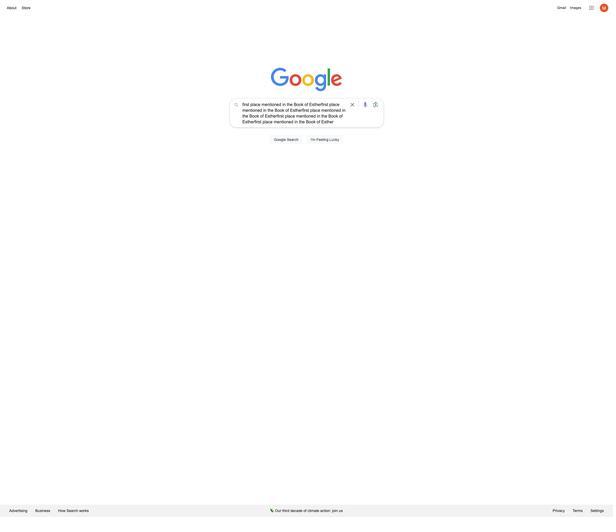 Task type: describe. For each thing, give the bounding box(es) containing it.
Search text field
[[242, 102, 346, 125]]

search by image image
[[373, 102, 379, 108]]



Task type: locate. For each thing, give the bounding box(es) containing it.
google image
[[271, 68, 342, 92]]

None search field
[[5, 97, 608, 151]]

search by voice image
[[362, 102, 368, 108]]



Task type: vqa. For each thing, say whether or not it's contained in the screenshot.
Search Text Field
yes



